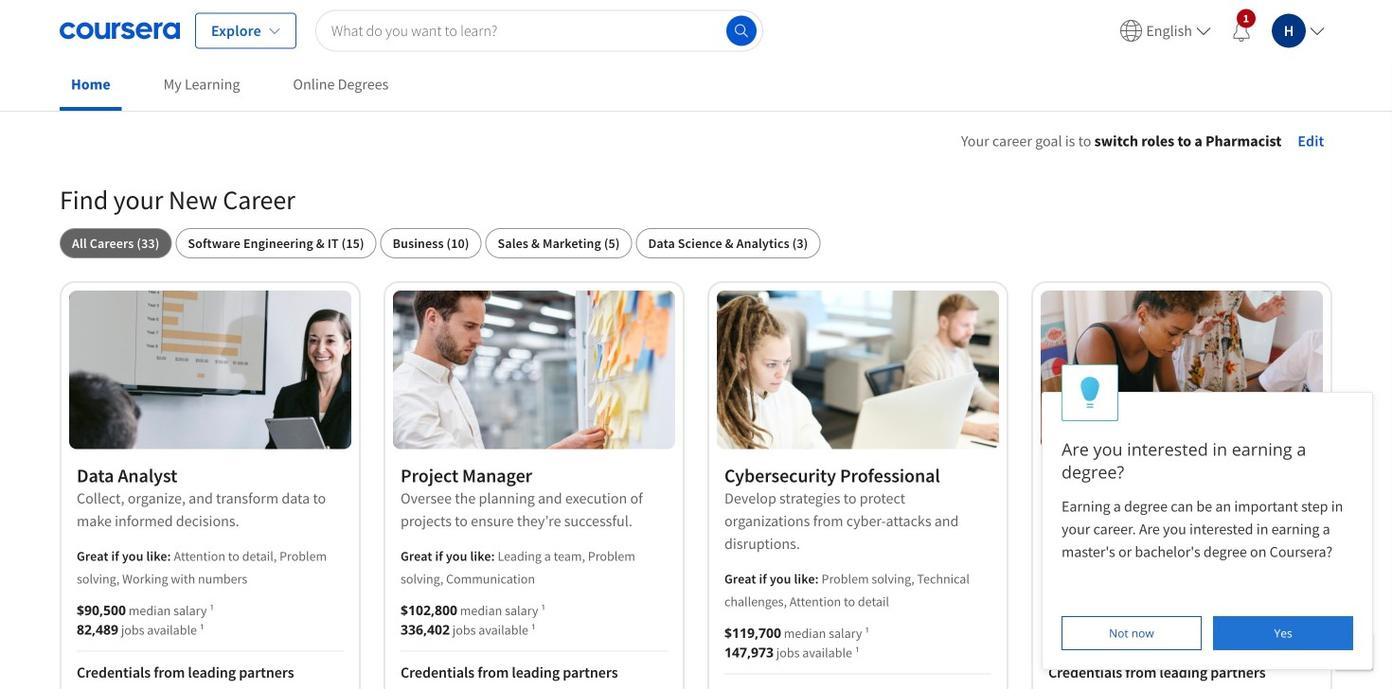 Task type: vqa. For each thing, say whether or not it's contained in the screenshot.
the Visualization for II
no



Task type: locate. For each thing, give the bounding box(es) containing it.
menu
[[1112, 0, 1333, 62]]

option group
[[60, 228, 1333, 259]]

None button
[[60, 228, 172, 259], [176, 228, 377, 259], [380, 228, 482, 259], [485, 228, 632, 259], [636, 228, 821, 259], [60, 228, 172, 259], [176, 228, 377, 259], [380, 228, 482, 259], [485, 228, 632, 259], [636, 228, 821, 259]]

What do you want to learn? text field
[[315, 10, 763, 52]]

career roles collection element
[[48, 152, 1344, 690]]

None search field
[[315, 10, 763, 52]]

lightbulb tip image
[[1080, 377, 1100, 410]]



Task type: describe. For each thing, give the bounding box(es) containing it.
help center image
[[1343, 640, 1366, 663]]

option group inside career roles collection element
[[60, 228, 1333, 259]]

coursera image
[[60, 16, 180, 46]]

alice element
[[1042, 365, 1373, 671]]



